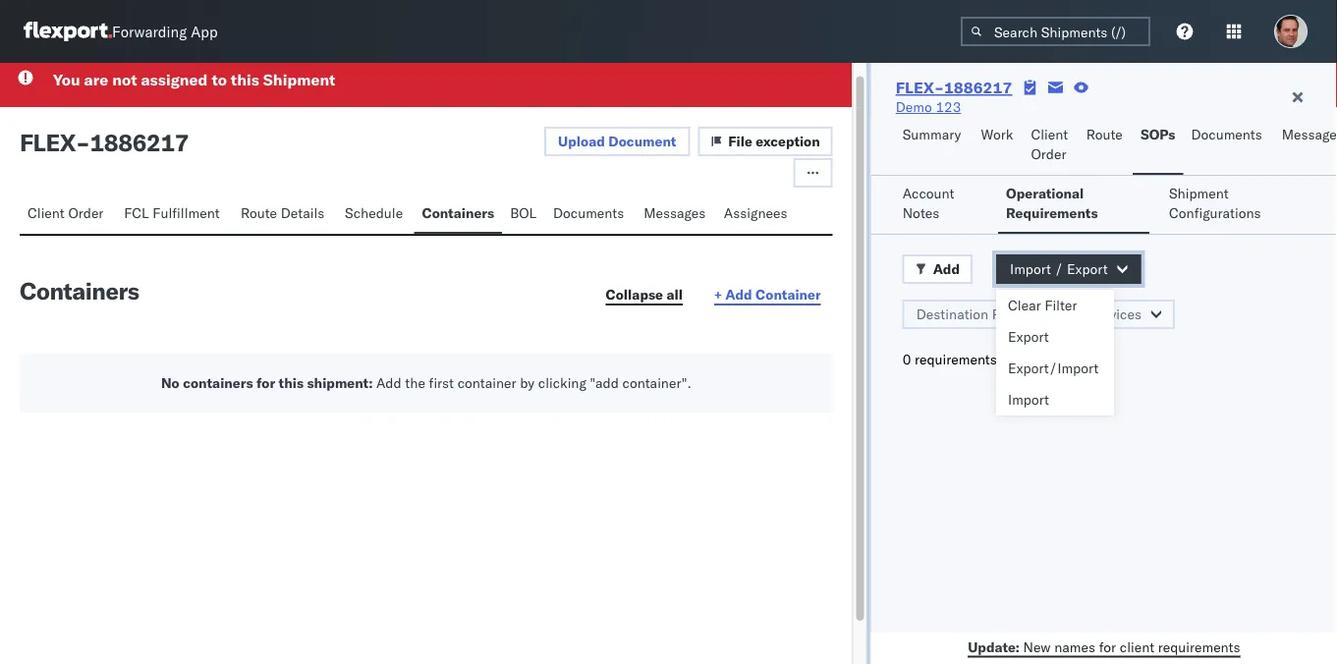 Task type: describe. For each thing, give the bounding box(es) containing it.
demo 123 link
[[896, 97, 962, 117]]

flex-
[[896, 78, 945, 97]]

route for route details
[[241, 204, 277, 221]]

assignees
[[724, 204, 788, 221]]

shipment configurations
[[1170, 185, 1262, 222]]

containers button
[[414, 195, 502, 233]]

0 horizontal spatial requirements
[[915, 351, 997, 368]]

0 horizontal spatial documents
[[553, 204, 624, 221]]

0 vertical spatial shipment
[[263, 69, 335, 89]]

route for route
[[1087, 126, 1123, 143]]

+ add container
[[715, 286, 821, 303]]

port
[[993, 306, 1019, 323]]

0
[[903, 351, 912, 368]]

are
[[84, 69, 108, 89]]

operational requirements
[[1007, 185, 1099, 222]]

schedule button
[[337, 195, 414, 233]]

file exception
[[729, 132, 820, 149]]

0 horizontal spatial containers
[[20, 276, 139, 305]]

import / export
[[1010, 260, 1108, 278]]

forwarding app
[[112, 22, 218, 41]]

all
[[667, 286, 683, 303]]

0 vertical spatial for
[[257, 374, 275, 391]]

import for import
[[1009, 391, 1050, 408]]

0 horizontal spatial client order
[[28, 204, 104, 221]]

update: new names for client requirements
[[968, 638, 1241, 656]]

/
[[1055, 260, 1064, 278]]

container
[[756, 286, 821, 303]]

fcl
[[124, 204, 149, 221]]

1 horizontal spatial messages button
[[1275, 117, 1338, 175]]

upload document
[[558, 132, 677, 149]]

0 vertical spatial client order
[[1032, 126, 1069, 163]]

new
[[1024, 638, 1051, 656]]

0 vertical spatial client
[[1032, 126, 1069, 143]]

services button
[[1076, 300, 1176, 329]]

add button
[[903, 255, 973, 284]]

flex
[[20, 127, 76, 157]]

1 vertical spatial messages button
[[636, 195, 716, 233]]

route button
[[1079, 117, 1133, 175]]

+ add container button
[[703, 280, 833, 310]]

app
[[191, 22, 218, 41]]

0 horizontal spatial client
[[28, 204, 65, 221]]

work button
[[974, 117, 1024, 175]]

bol button
[[502, 195, 545, 233]]

upload
[[558, 132, 605, 149]]

demo 123
[[896, 98, 962, 115]]

shipment inside the shipment configurations
[[1170, 185, 1229, 202]]

destination
[[917, 306, 989, 323]]

flex-1886217
[[896, 78, 1013, 97]]

filter
[[1045, 297, 1078, 314]]

bol
[[510, 204, 537, 221]]

forwarding
[[112, 22, 187, 41]]

clear filter
[[1009, 297, 1078, 314]]

destination port button
[[903, 300, 1052, 329]]

operational requirements button
[[999, 176, 1150, 234]]

1 horizontal spatial order
[[1032, 145, 1067, 163]]

account notes
[[903, 185, 955, 222]]

+
[[715, 286, 722, 303]]

names
[[1055, 638, 1096, 656]]

route details
[[241, 204, 325, 221]]

collapse all
[[606, 286, 683, 303]]

0 vertical spatial client order button
[[1024, 117, 1079, 175]]

2 horizontal spatial add
[[934, 260, 960, 278]]

fcl fulfillment button
[[116, 195, 233, 233]]

0 requirements
[[903, 351, 997, 368]]

123
[[936, 98, 962, 115]]

summary
[[903, 126, 962, 143]]

1 vertical spatial 1886217
[[90, 127, 189, 157]]

the
[[405, 374, 426, 391]]

fcl fulfillment
[[124, 204, 220, 221]]

configurations
[[1170, 204, 1262, 222]]

collapse all button
[[594, 280, 695, 310]]

first
[[429, 374, 454, 391]]

assigned
[[141, 69, 208, 89]]

sops
[[1141, 126, 1176, 143]]

messages for the bottom messages button
[[644, 204, 706, 221]]

you are not assigned to this shipment
[[53, 69, 335, 89]]

containers
[[183, 374, 253, 391]]

schedule
[[345, 204, 403, 221]]

0 vertical spatial this
[[231, 69, 259, 89]]



Task type: vqa. For each thing, say whether or not it's contained in the screenshot.
Services
yes



Task type: locate. For each thing, give the bounding box(es) containing it.
not
[[112, 69, 137, 89]]

client down flex
[[28, 204, 65, 221]]

client right "work"
[[1032, 126, 1069, 143]]

1 vertical spatial client order
[[28, 204, 104, 221]]

1 vertical spatial documents
[[553, 204, 624, 221]]

0 horizontal spatial this
[[231, 69, 259, 89]]

route inside button
[[1087, 126, 1123, 143]]

flexport. image
[[24, 22, 112, 41]]

1 horizontal spatial client
[[1032, 126, 1069, 143]]

notes
[[903, 204, 940, 222]]

client order up the operational on the right top
[[1032, 126, 1069, 163]]

1 horizontal spatial for
[[1100, 638, 1117, 656]]

1 horizontal spatial shipment
[[1170, 185, 1229, 202]]

0 horizontal spatial messages
[[644, 204, 706, 221]]

messages button
[[1275, 117, 1338, 175], [636, 195, 716, 233]]

file
[[729, 132, 753, 149]]

requirements down destination
[[915, 351, 997, 368]]

import inside button
[[1010, 260, 1052, 278]]

assignees button
[[716, 195, 799, 233]]

to
[[212, 69, 227, 89]]

import down "export/import"
[[1009, 391, 1050, 408]]

client order button left fcl
[[20, 195, 116, 233]]

documents
[[1192, 126, 1263, 143], [553, 204, 624, 221]]

1 vertical spatial order
[[68, 204, 104, 221]]

account notes button
[[895, 176, 987, 234]]

0 vertical spatial add
[[934, 260, 960, 278]]

0 vertical spatial messages
[[1282, 126, 1338, 143]]

1 vertical spatial documents button
[[545, 195, 636, 233]]

1 vertical spatial client
[[28, 204, 65, 221]]

0 vertical spatial containers
[[422, 204, 495, 221]]

import
[[1010, 260, 1052, 278], [1009, 391, 1050, 408]]

add up destination
[[934, 260, 960, 278]]

1 horizontal spatial client order
[[1032, 126, 1069, 163]]

1 horizontal spatial add
[[726, 286, 753, 303]]

flex-1886217 link
[[896, 78, 1013, 97]]

messages button up shipment configurations 'button'
[[1275, 117, 1338, 175]]

"add
[[590, 374, 619, 391]]

route left details
[[241, 204, 277, 221]]

by
[[520, 374, 535, 391]]

1 vertical spatial import
[[1009, 391, 1050, 408]]

list box
[[997, 290, 1115, 416]]

0 horizontal spatial order
[[68, 204, 104, 221]]

route left the sops
[[1087, 126, 1123, 143]]

1 vertical spatial this
[[279, 374, 304, 391]]

for right containers
[[257, 374, 275, 391]]

0 horizontal spatial route
[[241, 204, 277, 221]]

export/import
[[1009, 360, 1099, 377]]

no containers for this shipment: add the first container by clicking "add container".
[[161, 374, 692, 391]]

1 vertical spatial messages
[[644, 204, 706, 221]]

export inside button
[[1067, 260, 1108, 278]]

containers left bol
[[422, 204, 495, 221]]

shipment right to
[[263, 69, 335, 89]]

1 vertical spatial for
[[1100, 638, 1117, 656]]

0 horizontal spatial export
[[1009, 328, 1049, 346]]

1 vertical spatial add
[[726, 286, 753, 303]]

route
[[1087, 126, 1123, 143], [241, 204, 277, 221]]

0 vertical spatial documents
[[1192, 126, 1263, 143]]

0 vertical spatial requirements
[[915, 351, 997, 368]]

0 vertical spatial 1886217
[[945, 78, 1013, 97]]

services
[[1089, 306, 1142, 323]]

import for import / export
[[1010, 260, 1052, 278]]

1 horizontal spatial messages
[[1282, 126, 1338, 143]]

documents button right bol
[[545, 195, 636, 233]]

container
[[458, 374, 517, 391]]

client
[[1032, 126, 1069, 143], [28, 204, 65, 221]]

import / export button
[[997, 255, 1142, 284]]

shipment
[[263, 69, 335, 89], [1170, 185, 1229, 202]]

clear
[[1009, 297, 1042, 314]]

order up the operational on the right top
[[1032, 145, 1067, 163]]

1 horizontal spatial containers
[[422, 204, 495, 221]]

1 horizontal spatial 1886217
[[945, 78, 1013, 97]]

collapse
[[606, 286, 663, 303]]

update:
[[968, 638, 1020, 656]]

0 vertical spatial messages button
[[1275, 117, 1338, 175]]

0 horizontal spatial client order button
[[20, 195, 116, 233]]

operational
[[1007, 185, 1085, 202]]

requirements right client in the bottom right of the page
[[1159, 638, 1241, 656]]

1 horizontal spatial export
[[1067, 260, 1108, 278]]

-
[[76, 127, 90, 157]]

1886217
[[945, 78, 1013, 97], [90, 127, 189, 157]]

1 vertical spatial client order button
[[20, 195, 116, 233]]

1 horizontal spatial requirements
[[1159, 638, 1241, 656]]

client order button
[[1024, 117, 1079, 175], [20, 195, 116, 233]]

shipment configurations button
[[1162, 176, 1306, 234]]

0 horizontal spatial documents button
[[545, 195, 636, 233]]

requirements
[[1007, 204, 1099, 222]]

0 vertical spatial import
[[1010, 260, 1052, 278]]

0 vertical spatial export
[[1067, 260, 1108, 278]]

Search Shipments (/) text field
[[961, 17, 1151, 46]]

summary button
[[895, 117, 974, 175]]

shipment up the configurations
[[1170, 185, 1229, 202]]

export right /
[[1067, 260, 1108, 278]]

client
[[1120, 638, 1155, 656]]

route inside button
[[241, 204, 277, 221]]

list box containing clear filter
[[997, 290, 1115, 416]]

requirements
[[915, 351, 997, 368], [1159, 638, 1241, 656]]

demo
[[896, 98, 933, 115]]

upload document button
[[545, 126, 690, 156]]

1 horizontal spatial client order button
[[1024, 117, 1079, 175]]

0 horizontal spatial for
[[257, 374, 275, 391]]

order
[[1032, 145, 1067, 163], [68, 204, 104, 221]]

0 vertical spatial route
[[1087, 126, 1123, 143]]

documents right the sops
[[1192, 126, 1263, 143]]

add right +
[[726, 286, 753, 303]]

1 horizontal spatial documents button
[[1184, 117, 1275, 175]]

documents button
[[1184, 117, 1275, 175], [545, 195, 636, 233]]

you
[[53, 69, 80, 89]]

1 vertical spatial requirements
[[1159, 638, 1241, 656]]

account
[[903, 185, 955, 202]]

2 vertical spatial add
[[376, 374, 402, 391]]

export down clear
[[1009, 328, 1049, 346]]

1 horizontal spatial this
[[279, 374, 304, 391]]

for left client in the bottom right of the page
[[1100, 638, 1117, 656]]

add left the
[[376, 374, 402, 391]]

documents button up the shipment configurations
[[1184, 117, 1275, 175]]

work
[[981, 126, 1014, 143]]

route details button
[[233, 195, 337, 233]]

0 horizontal spatial messages button
[[636, 195, 716, 233]]

messages button left assignees
[[636, 195, 716, 233]]

1 vertical spatial containers
[[20, 276, 139, 305]]

0 vertical spatial documents button
[[1184, 117, 1275, 175]]

this left "shipment:"
[[279, 374, 304, 391]]

1 vertical spatial export
[[1009, 328, 1049, 346]]

import left /
[[1010, 260, 1052, 278]]

0 horizontal spatial shipment
[[263, 69, 335, 89]]

destination port
[[917, 306, 1019, 323]]

1886217 down "not"
[[90, 127, 189, 157]]

clicking
[[538, 374, 587, 391]]

this right to
[[231, 69, 259, 89]]

client order button up the operational on the right top
[[1024, 117, 1079, 175]]

for
[[257, 374, 275, 391], [1100, 638, 1117, 656]]

containers down fcl
[[20, 276, 139, 305]]

client order
[[1032, 126, 1069, 163], [28, 204, 104, 221]]

order left fcl
[[68, 204, 104, 221]]

container".
[[623, 374, 692, 391]]

0 vertical spatial order
[[1032, 145, 1067, 163]]

1886217 up 123
[[945, 78, 1013, 97]]

add
[[934, 260, 960, 278], [726, 286, 753, 303], [376, 374, 402, 391]]

0 horizontal spatial 1886217
[[90, 127, 189, 157]]

no
[[161, 374, 180, 391]]

1 vertical spatial route
[[241, 204, 277, 221]]

forwarding app link
[[24, 22, 218, 41]]

exception
[[756, 132, 820, 149]]

shipment:
[[307, 374, 373, 391]]

client order left fcl
[[28, 204, 104, 221]]

containers inside containers button
[[422, 204, 495, 221]]

messages
[[1282, 126, 1338, 143], [644, 204, 706, 221]]

0 horizontal spatial add
[[376, 374, 402, 391]]

document
[[609, 132, 677, 149]]

fulfillment
[[153, 204, 220, 221]]

messages for the right messages button
[[1282, 126, 1338, 143]]

1 horizontal spatial route
[[1087, 126, 1123, 143]]

flex - 1886217
[[20, 127, 189, 157]]

sops button
[[1133, 117, 1184, 175]]

documents right bol button
[[553, 204, 624, 221]]

1 horizontal spatial documents
[[1192, 126, 1263, 143]]

details
[[281, 204, 325, 221]]

1 vertical spatial shipment
[[1170, 185, 1229, 202]]



